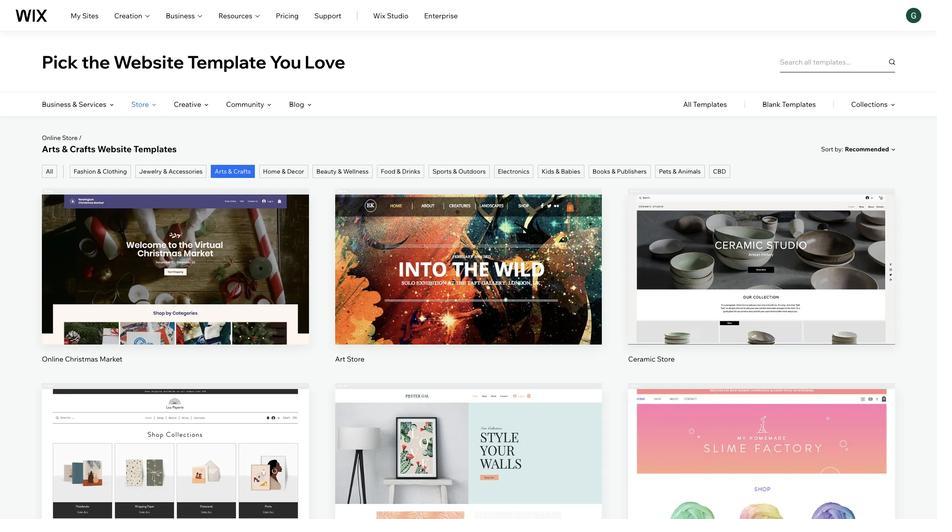 Task type: locate. For each thing, give the bounding box(es) containing it.
ceramic store group
[[628, 189, 895, 364]]

& for fashion & clothing
[[97, 168, 101, 176]]

1 horizontal spatial all
[[683, 100, 692, 109]]

food & drinks
[[381, 168, 420, 176]]

&
[[72, 100, 77, 109], [62, 144, 68, 155], [97, 168, 101, 176], [163, 168, 167, 176], [228, 168, 232, 176], [282, 168, 286, 176], [338, 168, 342, 176], [397, 168, 401, 176], [453, 168, 457, 176], [556, 168, 560, 176], [612, 168, 616, 176], [673, 168, 677, 176]]

blank
[[763, 100, 781, 109]]

1 vertical spatial crafts
[[233, 168, 251, 176]]

edit button for view popup button related to arts & crafts website templates - poster store image
[[448, 441, 489, 462]]

1 vertical spatial business
[[42, 100, 71, 109]]

blank templates
[[763, 100, 816, 109]]

arts inside "link"
[[215, 168, 227, 176]]

business & services
[[42, 100, 106, 109]]

pricing
[[276, 11, 299, 20]]

& for arts & crafts
[[228, 168, 232, 176]]

online inside "group"
[[42, 355, 63, 364]]

resources button
[[218, 10, 260, 21]]

0 vertical spatial all
[[683, 100, 692, 109]]

electronics link
[[494, 165, 534, 178]]

& right kids
[[556, 168, 560, 176]]

creation
[[114, 11, 142, 20]]

categories by subject element
[[42, 93, 312, 116]]

view button for arts & crafts website templates - ceramic store image
[[741, 276, 783, 297]]

& left services
[[72, 100, 77, 109]]

support
[[314, 11, 341, 20]]

edit inside online christmas market "group"
[[169, 252, 182, 261]]

arts & crafts
[[215, 168, 251, 176]]

crafts left home
[[233, 168, 251, 176]]

beauty
[[316, 168, 337, 176]]

0 vertical spatial arts
[[42, 144, 60, 155]]

0 horizontal spatial all
[[46, 168, 53, 176]]

kids & babies
[[542, 168, 580, 176]]

online left /
[[42, 134, 61, 142]]

view for arts & crafts website templates - poster store image
[[461, 477, 477, 486]]

fashion & clothing link
[[70, 165, 131, 178]]

business
[[166, 11, 195, 20], [42, 100, 71, 109]]

all for all templates
[[683, 100, 692, 109]]

1 vertical spatial online
[[42, 355, 63, 364]]

profile image image
[[906, 8, 922, 23]]

crafts for arts & crafts website templates
[[70, 144, 96, 155]]

view button inside online christmas market "group"
[[155, 276, 196, 297]]

enterprise
[[424, 11, 458, 20]]

online christmas market group
[[42, 189, 309, 364]]

edit for arts & crafts website templates - art store image
[[462, 252, 475, 261]]

crafts
[[70, 144, 96, 155], [233, 168, 251, 176]]

view for arts & crafts website templates - ceramic store image
[[754, 282, 770, 291]]

cbd link
[[709, 165, 730, 178]]

edit
[[169, 252, 182, 261], [462, 252, 475, 261], [755, 252, 768, 261], [169, 447, 182, 456], [462, 447, 475, 456], [755, 447, 768, 456]]

2 online from the top
[[42, 355, 63, 364]]

store
[[131, 100, 149, 109], [62, 134, 78, 142], [347, 355, 365, 364], [657, 355, 675, 364]]

& right pets
[[673, 168, 677, 176]]

arts & crafts website templates - ceramic store image
[[628, 195, 895, 345]]

art store group
[[335, 189, 602, 364]]

online
[[42, 134, 61, 142], [42, 355, 63, 364]]

online for online christmas market
[[42, 355, 63, 364]]

all templates link
[[683, 93, 727, 116]]

online left christmas
[[42, 355, 63, 364]]

& left "decor"
[[282, 168, 286, 176]]

website
[[113, 51, 184, 73], [98, 144, 132, 155]]

edit inside ceramic store group
[[755, 252, 768, 261]]

view for arts & crafts website templates - toy store image
[[754, 477, 770, 486]]

& for business & services
[[72, 100, 77, 109]]

view inside online christmas market "group"
[[167, 282, 184, 291]]

you
[[270, 51, 301, 73]]

sports & outdoors link
[[429, 165, 490, 178]]

view for arts & crafts website templates - online christmas market image
[[167, 282, 184, 291]]

jewelry
[[139, 168, 162, 176]]

edit inside art store group
[[462, 252, 475, 261]]

arts right the accessories
[[215, 168, 227, 176]]

outdoors
[[459, 168, 486, 176]]

all
[[683, 100, 692, 109], [46, 168, 53, 176]]

templates
[[693, 100, 727, 109], [782, 100, 816, 109], [134, 144, 177, 155]]

all inside generic categories "element"
[[683, 100, 692, 109]]

arts
[[42, 144, 60, 155], [215, 168, 227, 176]]

& down online store /
[[62, 144, 68, 155]]

& for pets & animals
[[673, 168, 677, 176]]

1 horizontal spatial templates
[[693, 100, 727, 109]]

view button inside ceramic store group
[[741, 276, 783, 297]]

business for business & services
[[42, 100, 71, 109]]

template
[[188, 51, 267, 73]]

& inside "link"
[[556, 168, 560, 176]]

arts down the online store link
[[42, 144, 60, 155]]

view button for arts & crafts website templates - online christmas market image
[[155, 276, 196, 297]]

/
[[79, 134, 82, 142]]

clothing
[[103, 168, 127, 176]]

art store
[[335, 355, 365, 364]]

& right fashion
[[97, 168, 101, 176]]

jewelry & accessories link
[[135, 165, 207, 178]]

templates for all templates
[[693, 100, 727, 109]]

0 horizontal spatial crafts
[[70, 144, 96, 155]]

view inside ceramic store group
[[754, 282, 770, 291]]

& right the beauty
[[338, 168, 342, 176]]

0 vertical spatial business
[[166, 11, 195, 20]]

edit button inside ceramic store group
[[741, 246, 783, 267]]

view button
[[155, 276, 196, 297], [448, 276, 489, 297], [741, 276, 783, 297], [155, 471, 196, 492], [448, 471, 489, 492], [741, 471, 783, 492]]

home & decor
[[263, 168, 304, 176]]

0 horizontal spatial arts
[[42, 144, 60, 155]]

& right food
[[397, 168, 401, 176]]

crafts inside "link"
[[233, 168, 251, 176]]

edit for arts & crafts website templates - poster store image
[[462, 447, 475, 456]]

business inside "dropdown button"
[[166, 11, 195, 20]]

& inside "link"
[[228, 168, 232, 176]]

edit for arts & crafts website templates - ceramic store image
[[755, 252, 768, 261]]

resources
[[218, 11, 252, 20]]

2 horizontal spatial templates
[[782, 100, 816, 109]]

& for books & publishers
[[612, 168, 616, 176]]

wix studio link
[[373, 10, 409, 21]]

store inside categories by subject element
[[131, 100, 149, 109]]

& for arts & crafts website templates
[[62, 144, 68, 155]]

1 vertical spatial arts
[[215, 168, 227, 176]]

& inside categories by subject element
[[72, 100, 77, 109]]

& right sports
[[453, 168, 457, 176]]

pick
[[42, 51, 78, 73]]

edit for arts & crafts website templates - stationery store image
[[169, 447, 182, 456]]

1 online from the top
[[42, 134, 61, 142]]

my
[[71, 11, 81, 20]]

& right books
[[612, 168, 616, 176]]

view button for arts & crafts website templates - poster store image
[[448, 471, 489, 492]]

& left home
[[228, 168, 232, 176]]

1 horizontal spatial business
[[166, 11, 195, 20]]

0 vertical spatial online
[[42, 134, 61, 142]]

edit button inside online christmas market "group"
[[155, 246, 196, 267]]

Search search field
[[780, 51, 895, 72]]

view inside art store group
[[461, 282, 477, 291]]

ceramic store
[[628, 355, 675, 364]]

kids & babies link
[[538, 165, 584, 178]]

0 vertical spatial crafts
[[70, 144, 96, 155]]

my sites link
[[71, 10, 99, 21]]

all for all
[[46, 168, 53, 176]]

edit button inside art store group
[[448, 246, 489, 267]]

food & drinks link
[[377, 165, 424, 178]]

crafts down /
[[70, 144, 96, 155]]

0 horizontal spatial templates
[[134, 144, 177, 155]]

view button inside art store group
[[448, 276, 489, 297]]

None search field
[[780, 51, 895, 72]]

& right jewelry
[[163, 168, 167, 176]]

business inside categories by subject element
[[42, 100, 71, 109]]

view
[[167, 282, 184, 291], [461, 282, 477, 291], [754, 282, 770, 291], [167, 477, 184, 486], [461, 477, 477, 486], [754, 477, 770, 486]]

online store /
[[42, 134, 82, 142]]

1 vertical spatial all
[[46, 168, 53, 176]]

0 horizontal spatial business
[[42, 100, 71, 109]]

1 horizontal spatial arts
[[215, 168, 227, 176]]

arts & crafts website templates - online christmas market image
[[42, 195, 309, 345]]

business button
[[166, 10, 203, 21]]

1 horizontal spatial crafts
[[233, 168, 251, 176]]

templates for blank templates
[[782, 100, 816, 109]]

enterprise link
[[424, 10, 458, 21]]



Task type: vqa. For each thing, say whether or not it's contained in the screenshot.
Accessories at the left top
yes



Task type: describe. For each thing, give the bounding box(es) containing it.
support link
[[314, 10, 341, 21]]

arts for arts & crafts
[[215, 168, 227, 176]]

decor
[[287, 168, 304, 176]]

wix
[[373, 11, 385, 20]]

arts & crafts website templates
[[42, 144, 177, 155]]

beauty & wellness
[[316, 168, 369, 176]]

jewelry & accessories
[[139, 168, 203, 176]]

home
[[263, 168, 280, 176]]

electronics
[[498, 168, 530, 176]]

community
[[226, 100, 264, 109]]

pets & animals
[[659, 168, 701, 176]]

pets
[[659, 168, 672, 176]]

view button for arts & crafts website templates - stationery store image
[[155, 471, 196, 492]]

business for business
[[166, 11, 195, 20]]

0 vertical spatial website
[[113, 51, 184, 73]]

arts & crafts website templates - art store image
[[335, 195, 602, 345]]

online christmas market
[[42, 355, 122, 364]]

cbd
[[713, 168, 726, 176]]

books & publishers link
[[589, 165, 651, 178]]

recommended
[[845, 145, 889, 153]]

categories. use the left and right arrow keys to navigate the menu element
[[0, 93, 937, 116]]

all link
[[42, 165, 57, 178]]

creation button
[[114, 10, 150, 21]]

art
[[335, 355, 345, 364]]

drinks
[[402, 168, 420, 176]]

store for ceramic store
[[657, 355, 675, 364]]

fashion
[[74, 168, 96, 176]]

pricing link
[[276, 10, 299, 21]]

beauty & wellness link
[[313, 165, 373, 178]]

wix studio
[[373, 11, 409, 20]]

store for online store /
[[62, 134, 78, 142]]

generic categories element
[[683, 93, 895, 116]]

& for jewelry & accessories
[[163, 168, 167, 176]]

food
[[381, 168, 396, 176]]

fashion & clothing
[[74, 168, 127, 176]]

& for home & decor
[[282, 168, 286, 176]]

view for arts & crafts website templates - stationery store image
[[167, 477, 184, 486]]

edit button for arts & crafts website templates - stationery store image view popup button
[[155, 441, 196, 462]]

edit for arts & crafts website templates - toy store image
[[755, 447, 768, 456]]

creative
[[174, 100, 201, 109]]

studio
[[387, 11, 409, 20]]

view button for arts & crafts website templates - art store image
[[448, 276, 489, 297]]

crafts for arts & crafts
[[233, 168, 251, 176]]

sites
[[82, 11, 99, 20]]

accessories
[[169, 168, 203, 176]]

market
[[100, 355, 122, 364]]

view for arts & crafts website templates - art store image
[[461, 282, 477, 291]]

love
[[305, 51, 345, 73]]

& for sports & outdoors
[[453, 168, 457, 176]]

blog
[[289, 100, 304, 109]]

& for beauty & wellness
[[338, 168, 342, 176]]

arts & crafts website templates - poster store image
[[335, 389, 602, 520]]

online for online store /
[[42, 134, 61, 142]]

animals
[[678, 168, 701, 176]]

1 vertical spatial website
[[98, 144, 132, 155]]

pick the website template you love
[[42, 51, 345, 73]]

online store link
[[42, 134, 78, 142]]

collections
[[851, 100, 888, 109]]

publishers
[[617, 168, 647, 176]]

my sites
[[71, 11, 99, 20]]

arts for arts & crafts website templates
[[42, 144, 60, 155]]

edit button for view popup button related to arts & crafts website templates - toy store image
[[741, 441, 783, 462]]

edit button for view popup button in the ceramic store group
[[741, 246, 783, 267]]

sports & outdoors
[[433, 168, 486, 176]]

ceramic
[[628, 355, 656, 364]]

pets & animals link
[[655, 165, 705, 178]]

& for food & drinks
[[397, 168, 401, 176]]

& for kids & babies
[[556, 168, 560, 176]]

arts & crafts link
[[211, 165, 255, 178]]

edit button for view popup button inside online christmas market "group"
[[155, 246, 196, 267]]

the
[[82, 51, 110, 73]]

books & publishers
[[593, 168, 647, 176]]

sort
[[821, 145, 834, 153]]

view button for arts & crafts website templates - toy store image
[[741, 471, 783, 492]]

kids
[[542, 168, 554, 176]]

edit for arts & crafts website templates - online christmas market image
[[169, 252, 182, 261]]

all templates
[[683, 100, 727, 109]]

wellness
[[343, 168, 369, 176]]

blank templates link
[[763, 93, 816, 116]]

home & decor link
[[259, 165, 308, 178]]

sort by:
[[821, 145, 844, 153]]

arts & crafts website templates - stationery store image
[[42, 389, 309, 520]]

edit button for view popup button inside art store group
[[448, 246, 489, 267]]

christmas
[[65, 355, 98, 364]]

books
[[593, 168, 610, 176]]

services
[[79, 100, 106, 109]]

arts & crafts website templates - toy store image
[[628, 389, 895, 520]]

sports
[[433, 168, 452, 176]]

babies
[[561, 168, 580, 176]]

store for art store
[[347, 355, 365, 364]]

by:
[[835, 145, 844, 153]]



